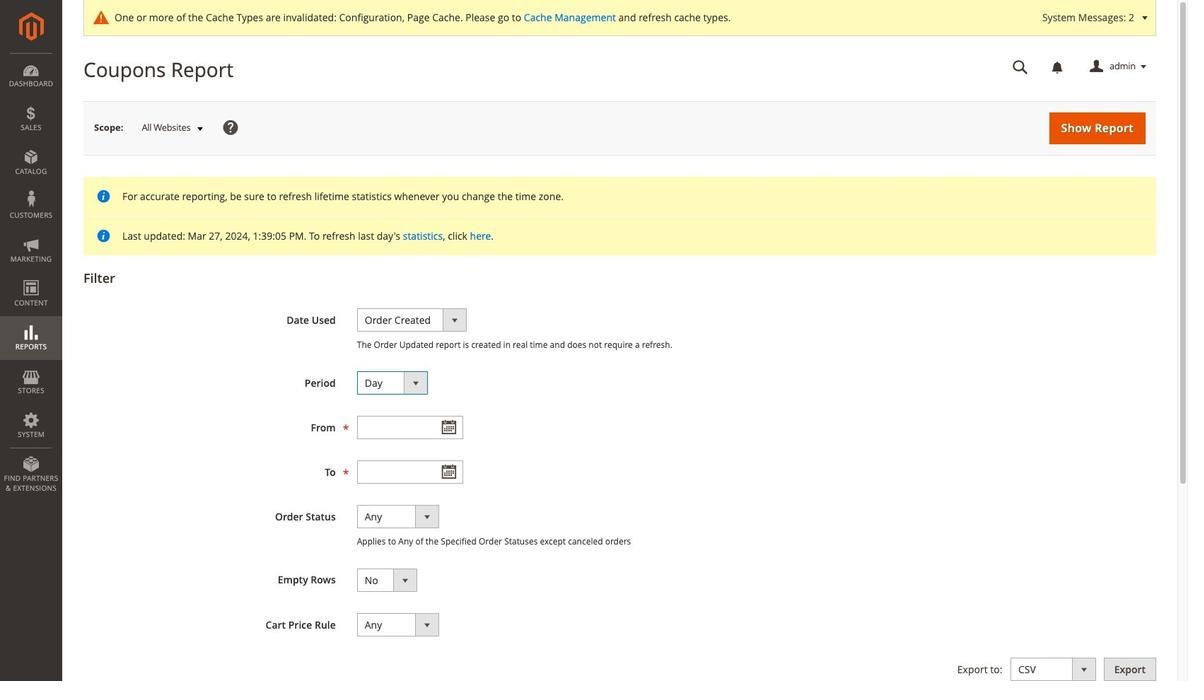 Task type: vqa. For each thing, say whether or not it's contained in the screenshot.
To text box
no



Task type: locate. For each thing, give the bounding box(es) containing it.
magento admin panel image
[[19, 12, 44, 41]]

None text field
[[357, 416, 463, 439], [357, 461, 463, 484], [357, 416, 463, 439], [357, 461, 463, 484]]

menu bar
[[0, 53, 62, 500]]

None text field
[[1003, 54, 1038, 79]]



